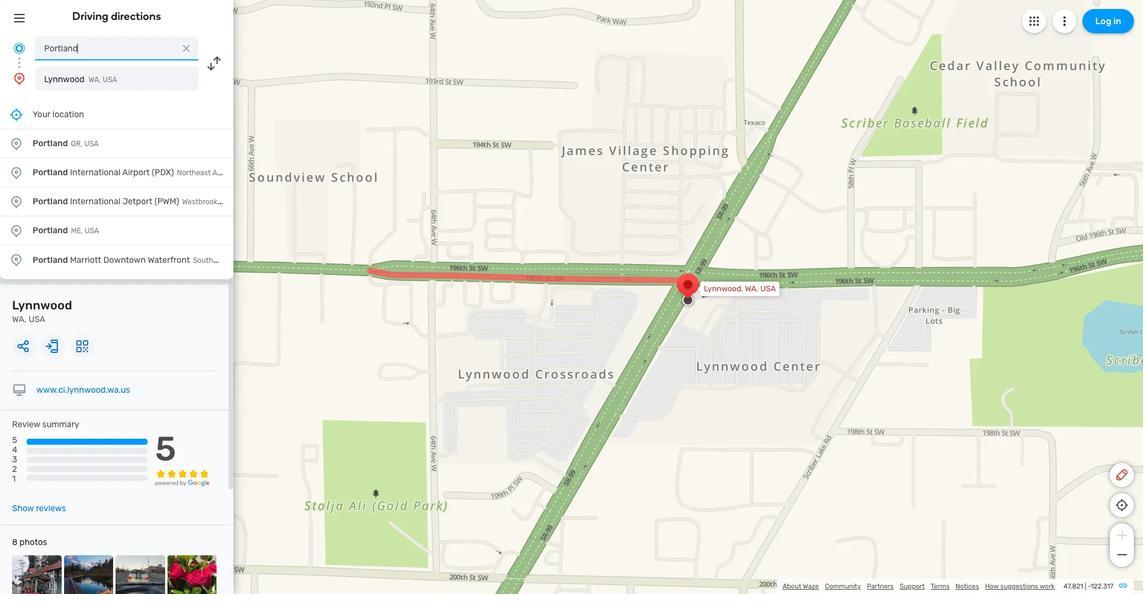 Task type: describe. For each thing, give the bounding box(es) containing it.
community
[[825, 583, 861, 591]]

link image
[[1119, 581, 1128, 591]]

pencil image
[[1115, 468, 1130, 483]]

support link
[[900, 583, 925, 591]]

waze
[[803, 583, 819, 591]]

work
[[1040, 583, 1055, 591]]

1 vertical spatial lynnwood
[[12, 298, 72, 313]]

2 option from the top
[[0, 159, 234, 188]]

photos
[[20, 538, 47, 548]]

show reviews
[[12, 504, 66, 514]]

zoom in image
[[1115, 529, 1130, 543]]

4
[[12, 445, 17, 456]]

driving
[[72, 10, 109, 23]]

|
[[1085, 583, 1087, 591]]

5 for 5 4 3 2 1
[[12, 436, 17, 446]]

image 4 of lynnwood, lynnwood image
[[167, 556, 217, 595]]

0 vertical spatial wa,
[[89, 76, 101, 84]]

reviews
[[36, 504, 66, 514]]

terms link
[[931, 583, 950, 591]]

1 vertical spatial lynnwood wa, usa
[[12, 298, 72, 325]]

review summary
[[12, 420, 79, 430]]

www.ci.lynnwood.wa.us link
[[36, 385, 130, 396]]

1 option from the top
[[0, 129, 234, 159]]

suggestions
[[1001, 583, 1039, 591]]

0 vertical spatial lynnwood
[[44, 74, 84, 85]]

location image for fifth option from the top
[[9, 253, 24, 267]]

www.ci.lynnwood.wa.us
[[36, 385, 130, 396]]

notices link
[[956, 583, 979, 591]]

about waze link
[[783, 583, 819, 591]]

1
[[12, 475, 16, 485]]

driving directions
[[72, 10, 161, 23]]

image 3 of lynnwood, lynnwood image
[[116, 556, 165, 595]]

recenter image
[[9, 107, 24, 122]]

5 4 3 2 1
[[12, 436, 17, 485]]

0 vertical spatial lynnwood wa, usa
[[44, 74, 117, 85]]

current location image
[[12, 41, 27, 56]]

location image for third option
[[9, 195, 24, 209]]

2 horizontal spatial usa
[[761, 284, 776, 293]]

lynnwood, wa, usa
[[704, 284, 776, 293]]

2 horizontal spatial wa,
[[745, 284, 759, 293]]



Task type: locate. For each thing, give the bounding box(es) containing it.
location image inside option
[[9, 165, 24, 180]]

5 inside 5 4 3 2 1
[[12, 436, 17, 446]]

lynnwood wa, usa
[[44, 74, 117, 85], [12, 298, 72, 325]]

0 vertical spatial location image
[[12, 71, 27, 86]]

8 photos
[[12, 538, 47, 548]]

show
[[12, 504, 34, 514]]

4 location image from the top
[[9, 253, 24, 267]]

1 vertical spatial usa
[[761, 284, 776, 293]]

2
[[12, 465, 17, 475]]

location image
[[12, 71, 27, 86], [9, 165, 24, 180]]

0 horizontal spatial usa
[[29, 315, 45, 325]]

2 vertical spatial wa,
[[12, 315, 26, 325]]

review
[[12, 420, 40, 430]]

-
[[1088, 583, 1091, 591]]

1 vertical spatial wa,
[[745, 284, 759, 293]]

Choose starting point text field
[[35, 36, 198, 61]]

47.821 | -122.317
[[1064, 583, 1114, 591]]

notices
[[956, 583, 979, 591]]

1 horizontal spatial wa,
[[89, 76, 101, 84]]

about
[[783, 583, 802, 591]]

2 vertical spatial usa
[[29, 315, 45, 325]]

5 option from the top
[[0, 246, 234, 275]]

location image down recenter image
[[9, 165, 24, 180]]

1 horizontal spatial usa
[[103, 76, 117, 84]]

directions
[[111, 10, 161, 23]]

usa
[[103, 76, 117, 84], [761, 284, 776, 293], [29, 315, 45, 325]]

x image
[[180, 42, 192, 54]]

1 horizontal spatial 5
[[155, 430, 176, 470]]

option
[[0, 129, 234, 159], [0, 159, 234, 188], [0, 188, 234, 217], [0, 217, 234, 246], [0, 246, 234, 275]]

partners
[[867, 583, 894, 591]]

8
[[12, 538, 17, 548]]

47.821
[[1064, 583, 1084, 591]]

0 horizontal spatial wa,
[[12, 315, 26, 325]]

image 1 of lynnwood, lynnwood image
[[12, 556, 61, 595]]

5 for 5
[[155, 430, 176, 470]]

lynnwood
[[44, 74, 84, 85], [12, 298, 72, 313]]

zoom out image
[[1115, 548, 1130, 563]]

location image for 4th option from the top of the page
[[9, 224, 24, 238]]

1 vertical spatial location image
[[9, 165, 24, 180]]

how
[[986, 583, 999, 591]]

list box
[[0, 100, 234, 280]]

location image for first option
[[9, 136, 24, 151]]

support
[[900, 583, 925, 591]]

122.317
[[1091, 583, 1114, 591]]

0 horizontal spatial 5
[[12, 436, 17, 446]]

3 location image from the top
[[9, 224, 24, 238]]

2 location image from the top
[[9, 195, 24, 209]]

how suggestions work link
[[986, 583, 1055, 591]]

4 option from the top
[[0, 217, 234, 246]]

lynnwood,
[[704, 284, 744, 293]]

3 option from the top
[[0, 188, 234, 217]]

about waze community partners support terms notices how suggestions work
[[783, 583, 1055, 591]]

5
[[155, 430, 176, 470], [12, 436, 17, 446]]

1 location image from the top
[[9, 136, 24, 151]]

location image
[[9, 136, 24, 151], [9, 195, 24, 209], [9, 224, 24, 238], [9, 253, 24, 267]]

summary
[[42, 420, 79, 430]]

3
[[12, 455, 17, 465]]

image 2 of lynnwood, lynnwood image
[[64, 556, 113, 595]]

0 vertical spatial usa
[[103, 76, 117, 84]]

computer image
[[12, 384, 27, 398]]

community link
[[825, 583, 861, 591]]

partners link
[[867, 583, 894, 591]]

terms
[[931, 583, 950, 591]]

wa,
[[89, 76, 101, 84], [745, 284, 759, 293], [12, 315, 26, 325]]

location image down the current location icon
[[12, 71, 27, 86]]



Task type: vqa. For each thing, say whether or not it's contained in the screenshot.
Image 5 of Los Angeles, Los Angeles
no



